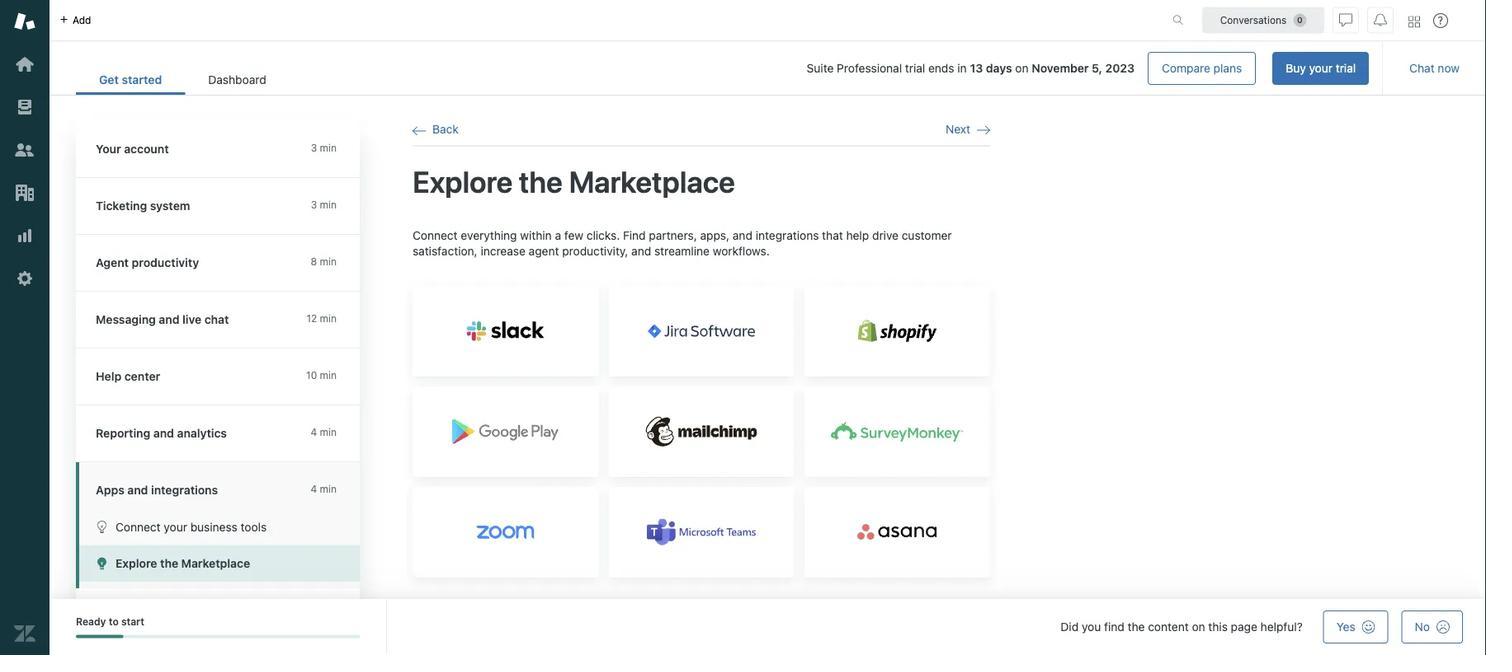 Task type: describe. For each thing, give the bounding box(es) containing it.
start
[[121, 617, 144, 628]]

center
[[124, 370, 160, 384]]

ticketing
[[96, 199, 147, 213]]

2023
[[1105, 61, 1135, 75]]

explore inside content-title region
[[413, 164, 513, 199]]

add button
[[50, 0, 101, 40]]

connect your business tools
[[116, 521, 267, 534]]

partners,
[[649, 229, 697, 242]]

reporting and analytics
[[96, 427, 227, 441]]

4 min for integrations
[[311, 484, 337, 495]]

3 min for ticketing system
[[311, 199, 337, 211]]

buy your trial
[[1286, 61, 1356, 75]]

connect your business tools button
[[79, 509, 360, 546]]

and up workflows. at the top
[[733, 229, 752, 242]]

buy your trial button
[[1272, 52, 1369, 85]]

min for your account
[[320, 142, 337, 154]]

integrations inside heading
[[151, 484, 218, 498]]

messaging
[[96, 313, 156, 327]]

yes
[[1336, 621, 1355, 635]]

notifications image
[[1374, 14, 1387, 27]]

chat now button
[[1396, 52, 1473, 85]]

and down find
[[631, 245, 651, 258]]

compare
[[1162, 61, 1210, 75]]

min for agent productivity
[[320, 256, 337, 268]]

8 min
[[311, 256, 337, 268]]

suite professional trial ends in 13 days on november 5, 2023
[[807, 61, 1135, 75]]

add
[[73, 14, 91, 26]]

business
[[190, 521, 237, 534]]

get
[[99, 73, 119, 87]]

get help image
[[1433, 13, 1448, 28]]

find
[[623, 229, 646, 242]]

3 for system
[[311, 199, 317, 211]]

min for ticketing system
[[320, 199, 337, 211]]

you
[[1082, 621, 1101, 635]]

button displays agent's chat status as invisible. image
[[1339, 14, 1352, 27]]

tools
[[241, 521, 267, 534]]

ready
[[76, 617, 106, 628]]

November 5, 2023 text field
[[1032, 61, 1135, 75]]

productivity
[[132, 256, 199, 270]]

yes button
[[1323, 611, 1388, 644]]

zendesk image
[[14, 624, 35, 645]]

section containing compare plans
[[303, 52, 1369, 85]]

ticketing system
[[96, 199, 190, 213]]

no button
[[1402, 611, 1463, 644]]

now
[[1438, 61, 1460, 75]]

streamline
[[654, 245, 710, 258]]

that
[[822, 229, 843, 242]]

5,
[[1092, 61, 1102, 75]]

and for messaging and live chat
[[159, 313, 179, 327]]

on inside section
[[1015, 61, 1028, 75]]

views image
[[14, 97, 35, 118]]

help center
[[96, 370, 160, 384]]

workflows.
[[713, 245, 770, 258]]

chat
[[1409, 61, 1435, 75]]

zendesk products image
[[1408, 16, 1420, 28]]

10
[[306, 370, 317, 382]]

compare plans
[[1162, 61, 1242, 75]]

helpful?
[[1260, 621, 1303, 635]]

2 vertical spatial the
[[1128, 621, 1145, 635]]

conversations button
[[1202, 7, 1324, 33]]

live
[[182, 313, 201, 327]]

dashboard tab
[[185, 64, 289, 95]]

on inside footer
[[1192, 621, 1205, 635]]

plans
[[1213, 61, 1242, 75]]

find
[[1104, 621, 1124, 635]]

your
[[96, 142, 121, 156]]

did you find the content on this page helpful?
[[1061, 621, 1303, 635]]

your for buy
[[1309, 61, 1333, 75]]

this
[[1208, 621, 1228, 635]]

apps,
[[700, 229, 729, 242]]

back button
[[413, 122, 459, 137]]

few
[[564, 229, 583, 242]]

explore inside button
[[116, 557, 157, 571]]

productivity,
[[562, 245, 628, 258]]

analytics
[[177, 427, 227, 441]]

connect everything within a few clicks. find partners, apps, and integrations that help drive customer satisfaction, increase agent productivity, and streamline workflows.
[[413, 229, 952, 258]]

page
[[1231, 621, 1257, 635]]

account
[[124, 142, 169, 156]]

buy
[[1286, 61, 1306, 75]]

progress bar image
[[76, 636, 123, 639]]

and for reporting and analytics
[[153, 427, 174, 441]]

compare plans button
[[1148, 52, 1256, 85]]

next
[[946, 123, 970, 136]]

connect everything within a few clicks. find partners, apps, and integrations that help drive customer satisfaction, increase agent productivity, and streamline workflows. region
[[413, 227, 990, 656]]

tab list containing get started
[[76, 64, 289, 95]]

get started image
[[14, 54, 35, 75]]

started
[[122, 73, 162, 87]]

reporting
[[96, 427, 150, 441]]

13
[[970, 61, 983, 75]]

chat now
[[1409, 61, 1460, 75]]

min for help center
[[320, 370, 337, 382]]

your for connect
[[164, 521, 187, 534]]



Task type: vqa. For each thing, say whether or not it's contained in the screenshot.
#
no



Task type: locate. For each thing, give the bounding box(es) containing it.
0 vertical spatial the
[[519, 164, 563, 199]]

november
[[1032, 61, 1089, 75]]

trial down button displays agent's chat status as invisible. image at the top right of page
[[1336, 61, 1356, 75]]

4 min inside apps and integrations heading
[[311, 484, 337, 495]]

trial left the ends
[[905, 61, 925, 75]]

agent
[[96, 256, 129, 270]]

2 min from the top
[[320, 199, 337, 211]]

0 horizontal spatial explore the marketplace
[[116, 557, 250, 571]]

trial inside "buy your trial" button
[[1336, 61, 1356, 75]]

0 vertical spatial on
[[1015, 61, 1028, 75]]

main element
[[0, 0, 50, 656]]

4 min from the top
[[320, 313, 337, 325]]

the inside button
[[160, 557, 178, 571]]

and left live
[[159, 313, 179, 327]]

1 vertical spatial on
[[1192, 621, 1205, 635]]

connect inside button
[[116, 521, 161, 534]]

apps and integrations
[[96, 484, 218, 498]]

2 3 min from the top
[[311, 199, 337, 211]]

explore the marketplace button
[[79, 546, 360, 583]]

messaging and live chat
[[96, 313, 229, 327]]

suite
[[807, 61, 834, 75]]

clicks.
[[586, 229, 620, 242]]

days
[[986, 61, 1012, 75]]

apps
[[96, 484, 124, 498]]

1 3 min from the top
[[311, 142, 337, 154]]

zendesk support image
[[14, 11, 35, 32]]

1 vertical spatial your
[[164, 521, 187, 534]]

12 min
[[306, 313, 337, 325]]

4 for apps and integrations
[[311, 484, 317, 495]]

1 vertical spatial 4 min
[[311, 484, 337, 495]]

0 vertical spatial integrations
[[756, 229, 819, 242]]

1 horizontal spatial integrations
[[756, 229, 819, 242]]

ends
[[928, 61, 954, 75]]

and for apps and integrations
[[127, 484, 148, 498]]

1 vertical spatial explore
[[116, 557, 157, 571]]

4 inside apps and integrations heading
[[311, 484, 317, 495]]

2 4 from the top
[[311, 484, 317, 495]]

1 horizontal spatial trial
[[1336, 61, 1356, 75]]

connect for connect your business tools
[[116, 521, 161, 534]]

0 vertical spatial connect
[[413, 229, 458, 242]]

explore the marketplace up few
[[413, 164, 735, 199]]

min for apps and integrations
[[320, 484, 337, 495]]

on
[[1015, 61, 1028, 75], [1192, 621, 1205, 635]]

min inside apps and integrations heading
[[320, 484, 337, 495]]

1 horizontal spatial connect
[[413, 229, 458, 242]]

explore the marketplace
[[413, 164, 735, 199], [116, 557, 250, 571]]

next button
[[946, 122, 990, 137]]

8
[[311, 256, 317, 268]]

1 vertical spatial connect
[[116, 521, 161, 534]]

5 min from the top
[[320, 370, 337, 382]]

0 horizontal spatial integrations
[[151, 484, 218, 498]]

1 horizontal spatial on
[[1192, 621, 1205, 635]]

marketplace inside button
[[181, 557, 250, 571]]

your
[[1309, 61, 1333, 75], [164, 521, 187, 534]]

3 for account
[[311, 142, 317, 154]]

get started
[[99, 73, 162, 87]]

footer containing did you find the content on this page helpful?
[[50, 600, 1486, 656]]

on right days
[[1015, 61, 1028, 75]]

0 vertical spatial explore the marketplace
[[413, 164, 735, 199]]

agent
[[529, 245, 559, 258]]

customer
[[902, 229, 952, 242]]

1 vertical spatial 3 min
[[311, 199, 337, 211]]

integrations
[[756, 229, 819, 242], [151, 484, 218, 498]]

the down connect your business tools
[[160, 557, 178, 571]]

ready to start
[[76, 617, 144, 628]]

1 4 from the top
[[311, 427, 317, 439]]

1 3 from the top
[[311, 142, 317, 154]]

tab list
[[76, 64, 289, 95]]

did
[[1061, 621, 1079, 635]]

1 vertical spatial the
[[160, 557, 178, 571]]

1 horizontal spatial explore
[[413, 164, 513, 199]]

help
[[846, 229, 869, 242]]

a
[[555, 229, 561, 242]]

trial
[[1336, 61, 1356, 75], [905, 61, 925, 75]]

marketplace inside content-title region
[[569, 164, 735, 199]]

the up within on the left top
[[519, 164, 563, 199]]

0 horizontal spatial connect
[[116, 521, 161, 534]]

6 min from the top
[[320, 427, 337, 439]]

explore the marketplace inside content-title region
[[413, 164, 735, 199]]

0 horizontal spatial trial
[[905, 61, 925, 75]]

0 vertical spatial 3 min
[[311, 142, 337, 154]]

0 vertical spatial your
[[1309, 61, 1333, 75]]

integrations inside connect everything within a few clicks. find partners, apps, and integrations that help drive customer satisfaction, increase agent productivity, and streamline workflows.
[[756, 229, 819, 242]]

1 vertical spatial marketplace
[[181, 557, 250, 571]]

chat
[[204, 313, 229, 327]]

2 3 from the top
[[311, 199, 317, 211]]

marketplace down business
[[181, 557, 250, 571]]

0 horizontal spatial the
[[160, 557, 178, 571]]

marketplace up find
[[569, 164, 735, 199]]

explore up the start
[[116, 557, 157, 571]]

increase
[[481, 245, 525, 258]]

satisfaction,
[[413, 245, 477, 258]]

4 min
[[311, 427, 337, 439], [311, 484, 337, 495]]

drive
[[872, 229, 899, 242]]

explore the marketplace inside explore the marketplace button
[[116, 557, 250, 571]]

professional
[[837, 61, 902, 75]]

0 vertical spatial 3
[[311, 142, 317, 154]]

connect up satisfaction,
[[413, 229, 458, 242]]

and
[[733, 229, 752, 242], [631, 245, 651, 258], [159, 313, 179, 327], [153, 427, 174, 441], [127, 484, 148, 498]]

connect inside connect everything within a few clicks. find partners, apps, and integrations that help drive customer satisfaction, increase agent productivity, and streamline workflows.
[[413, 229, 458, 242]]

reporting image
[[14, 225, 35, 247]]

0 horizontal spatial on
[[1015, 61, 1028, 75]]

2 4 min from the top
[[311, 484, 337, 495]]

no
[[1415, 621, 1430, 635]]

and left analytics
[[153, 427, 174, 441]]

integrations left that
[[756, 229, 819, 242]]

1 vertical spatial 3
[[311, 199, 317, 211]]

and inside heading
[[127, 484, 148, 498]]

progress-bar progress bar
[[76, 636, 360, 639]]

everything
[[461, 229, 517, 242]]

0 vertical spatial 4 min
[[311, 427, 337, 439]]

apps and integrations heading
[[76, 463, 360, 509]]

1 vertical spatial explore the marketplace
[[116, 557, 250, 571]]

7 min from the top
[[320, 484, 337, 495]]

system
[[150, 199, 190, 213]]

the
[[519, 164, 563, 199], [160, 557, 178, 571], [1128, 621, 1145, 635]]

3 min from the top
[[320, 256, 337, 268]]

customers image
[[14, 139, 35, 161]]

the inside content-title region
[[519, 164, 563, 199]]

1 vertical spatial integrations
[[151, 484, 218, 498]]

content-title region
[[413, 163, 990, 201]]

explore
[[413, 164, 513, 199], [116, 557, 157, 571]]

1 horizontal spatial explore the marketplace
[[413, 164, 735, 199]]

explore down back
[[413, 164, 513, 199]]

0 vertical spatial marketplace
[[569, 164, 735, 199]]

within
[[520, 229, 552, 242]]

2 trial from the left
[[905, 61, 925, 75]]

dashboard
[[208, 73, 266, 87]]

0 vertical spatial 4
[[311, 427, 317, 439]]

1 trial from the left
[[1336, 61, 1356, 75]]

min for messaging and live chat
[[320, 313, 337, 325]]

1 vertical spatial 4
[[311, 484, 317, 495]]

on left this
[[1192, 621, 1205, 635]]

4 for reporting and analytics
[[311, 427, 317, 439]]

trial for your
[[1336, 61, 1356, 75]]

your right the buy
[[1309, 61, 1333, 75]]

explore the marketplace down connect your business tools
[[116, 557, 250, 571]]

10 min
[[306, 370, 337, 382]]

4
[[311, 427, 317, 439], [311, 484, 317, 495]]

12
[[306, 313, 317, 325]]

4 min for analytics
[[311, 427, 337, 439]]

3 min for your account
[[311, 142, 337, 154]]

min
[[320, 142, 337, 154], [320, 199, 337, 211], [320, 256, 337, 268], [320, 313, 337, 325], [320, 370, 337, 382], [320, 427, 337, 439], [320, 484, 337, 495]]

connect
[[413, 229, 458, 242], [116, 521, 161, 534]]

1 4 min from the top
[[311, 427, 337, 439]]

help
[[96, 370, 121, 384]]

agent productivity
[[96, 256, 199, 270]]

organizations image
[[14, 182, 35, 204]]

content
[[1148, 621, 1189, 635]]

in
[[957, 61, 967, 75]]

0 vertical spatial explore
[[413, 164, 513, 199]]

conversations
[[1220, 14, 1287, 26]]

and right 'apps'
[[127, 484, 148, 498]]

your account
[[96, 142, 169, 156]]

section
[[303, 52, 1369, 85]]

your left business
[[164, 521, 187, 534]]

0 horizontal spatial explore
[[116, 557, 157, 571]]

integrations up connect your business tools
[[151, 484, 218, 498]]

1 horizontal spatial the
[[519, 164, 563, 199]]

connect down apps and integrations
[[116, 521, 161, 534]]

to
[[109, 617, 119, 628]]

2 horizontal spatial the
[[1128, 621, 1145, 635]]

3 min
[[311, 142, 337, 154], [311, 199, 337, 211]]

admin image
[[14, 268, 35, 290]]

footer
[[50, 600, 1486, 656]]

0 horizontal spatial marketplace
[[181, 557, 250, 571]]

the right find on the bottom of page
[[1128, 621, 1145, 635]]

back
[[432, 123, 459, 136]]

1 min from the top
[[320, 142, 337, 154]]

min for reporting and analytics
[[320, 427, 337, 439]]

1 horizontal spatial marketplace
[[569, 164, 735, 199]]

trial for professional
[[905, 61, 925, 75]]

1 horizontal spatial your
[[1309, 61, 1333, 75]]

connect for connect everything within a few clicks. find partners, apps, and integrations that help drive customer satisfaction, increase agent productivity, and streamline workflows.
[[413, 229, 458, 242]]

0 horizontal spatial your
[[164, 521, 187, 534]]



